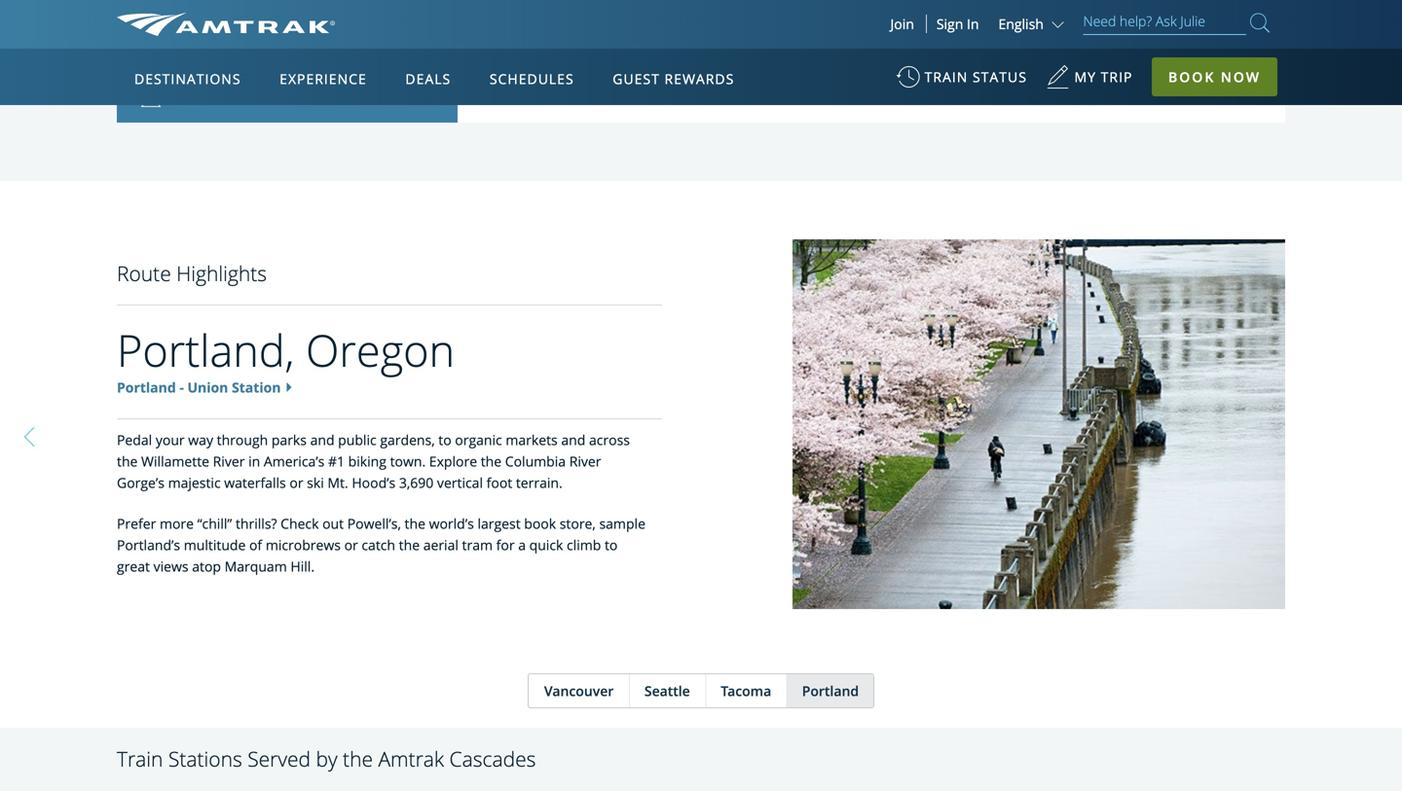 Task type: describe. For each thing, give the bounding box(es) containing it.
local
[[180, 88, 213, 106]]

experience button
[[272, 52, 375, 106]]

through
[[217, 431, 268, 450]]

book now
[[1169, 68, 1261, 86]]

markets
[[506, 431, 558, 450]]

public
[[338, 431, 377, 450]]

station
[[232, 379, 281, 397]]

"chill"
[[197, 515, 232, 533]]

in
[[967, 15, 979, 33]]

train stations served by the amtrak cascades
[[117, 745, 536, 773]]

thrills?
[[236, 515, 277, 533]]

destinations
[[134, 70, 241, 88]]

english button
[[999, 15, 1069, 33]]

banner containing join
[[0, 0, 1402, 450]]

deals button
[[398, 52, 459, 106]]

route highlights
[[117, 260, 267, 288]]

amtrak
[[378, 745, 444, 773]]

microbrews
[[266, 536, 341, 555]]

biking
[[348, 453, 387, 471]]

great
[[117, 558, 150, 576]]

#1
[[328, 453, 345, 471]]

portland, oregon portland - union station
[[117, 321, 455, 397]]

pictoral icon for menu image
[[141, 0, 180, 2]]

to inside prefer more "chill" thrills? check out powell's, the world's largest book store, sample portland's multitude of microbrews or catch the aerial tram for a quick climb to great views atop marquam hill.
[[605, 536, 618, 555]]

book
[[524, 515, 556, 533]]

across
[[589, 431, 630, 450]]

pets
[[180, 35, 207, 54]]

destinations button
[[127, 52, 249, 106]]

pictoral icon for local-guides image
[[141, 87, 180, 107]]

views
[[153, 558, 189, 576]]

portland,
[[117, 321, 294, 380]]

stations
[[168, 745, 242, 773]]

the right by
[[343, 745, 373, 773]]

seattle button
[[629, 675, 705, 708]]

guest rewards button
[[605, 52, 742, 106]]

experience
[[280, 70, 367, 88]]

now
[[1221, 68, 1261, 86]]

portland inside portland, oregon portland - union station
[[117, 379, 176, 397]]

pedal your way through parks and public gardens, to organic markets and across the willamette river in america's #1 biking town. explore the columbia river gorge's majestic waterfalls or ski mt. hood's 3,690 vertical foot terrain.
[[117, 431, 630, 492]]

guest
[[613, 70, 660, 88]]

ski
[[307, 474, 324, 492]]

by
[[316, 745, 338, 773]]

portland's
[[117, 536, 180, 555]]

quick
[[529, 536, 563, 555]]

train status
[[925, 68, 1027, 86]]

or inside pedal your way through parks and public gardens, to organic markets and across the willamette river in america's #1 biking town. explore the columbia river gorge's majestic waterfalls or ski mt. hood's 3,690 vertical foot terrain.
[[290, 474, 303, 492]]

3,690
[[399, 474, 434, 492]]

vancouver
[[544, 682, 614, 701]]

a
[[518, 536, 526, 555]]

parks
[[272, 431, 307, 450]]

columbia
[[505, 453, 566, 471]]

catch
[[362, 536, 395, 555]]

guest rewards
[[613, 70, 735, 88]]

amtrak image
[[117, 13, 335, 36]]

oregon
[[306, 321, 455, 380]]

local guides button
[[117, 72, 458, 123]]

portland inside button
[[802, 682, 859, 701]]

trip
[[1101, 68, 1133, 86]]

local guides
[[180, 88, 261, 106]]

english
[[999, 15, 1044, 33]]

gardens,
[[380, 431, 435, 450]]

join button
[[879, 15, 927, 33]]

pedal
[[117, 431, 152, 450]]

train
[[117, 745, 163, 773]]



Task type: vqa. For each thing, say whether or not it's contained in the screenshot.
INCLUDE,
no



Task type: locate. For each thing, give the bounding box(es) containing it.
check
[[281, 515, 319, 533]]

0 vertical spatial or
[[290, 474, 303, 492]]

river down 'across'
[[569, 453, 601, 471]]

the down the pedal
[[117, 453, 138, 471]]

2 and from the left
[[561, 431, 586, 450]]

mt.
[[328, 474, 348, 492]]

sign in button
[[937, 15, 979, 33]]

1 horizontal spatial and
[[561, 431, 586, 450]]

hood's
[[352, 474, 396, 492]]

pictoral icon for pets image
[[141, 35, 180, 55]]

tacoma button
[[705, 675, 786, 708]]

gorge's
[[117, 474, 165, 492]]

1 horizontal spatial river
[[569, 453, 601, 471]]

1 and from the left
[[310, 431, 335, 450]]

sign
[[937, 15, 963, 33]]

to inside pedal your way through parks and public gardens, to organic markets and across the willamette river in america's #1 biking town. explore the columbia river gorge's majestic waterfalls or ski mt. hood's 3,690 vertical foot terrain.
[[438, 431, 452, 450]]

or left catch on the bottom left of page
[[344, 536, 358, 555]]

tacoma
[[721, 682, 771, 701]]

1 horizontal spatial portland
[[802, 682, 859, 701]]

atop
[[192, 558, 221, 576]]

train status link
[[897, 58, 1027, 106]]

schedules
[[490, 70, 574, 88]]

portland button
[[787, 675, 874, 708]]

world's
[[429, 515, 474, 533]]

pets button
[[117, 19, 458, 72]]

union
[[187, 379, 228, 397]]

cascades
[[449, 745, 536, 773]]

the up aerial
[[405, 515, 426, 533]]

book
[[1169, 68, 1216, 86]]

sample
[[599, 515, 646, 533]]

my trip
[[1075, 68, 1133, 86]]

the right catch on the bottom left of page
[[399, 536, 420, 555]]

waterfalls
[[224, 474, 286, 492]]

organic
[[455, 431, 502, 450]]

status
[[973, 68, 1027, 86]]

highlights
[[176, 260, 267, 288]]

vertical
[[437, 474, 483, 492]]

way
[[188, 431, 213, 450]]

or inside prefer more "chill" thrills? check out powell's, the world's largest book store, sample portland's multitude of microbrews or catch the aerial tram for a quick climb to great views atop marquam hill.
[[344, 536, 358, 555]]

0 vertical spatial to
[[438, 431, 452, 450]]

store,
[[560, 515, 596, 533]]

route
[[117, 260, 171, 288]]

regions map image
[[189, 163, 657, 435]]

1 vertical spatial portland
[[802, 682, 859, 701]]

0 horizontal spatial portland
[[117, 379, 176, 397]]

of
[[249, 536, 262, 555]]

climb
[[567, 536, 601, 555]]

Please enter your search item search field
[[1083, 10, 1247, 35]]

prefer
[[117, 515, 156, 533]]

0 horizontal spatial or
[[290, 474, 303, 492]]

or left ski
[[290, 474, 303, 492]]

portland right the tacoma
[[802, 682, 859, 701]]

in
[[248, 453, 260, 471]]

hill.
[[291, 558, 315, 576]]

and
[[310, 431, 335, 450], [561, 431, 586, 450]]

0 horizontal spatial and
[[310, 431, 335, 450]]

the
[[117, 453, 138, 471], [481, 453, 502, 471], [405, 515, 426, 533], [399, 536, 420, 555], [343, 745, 373, 773]]

1 river from the left
[[213, 453, 245, 471]]

search icon image
[[1250, 9, 1270, 36]]

portland
[[117, 379, 176, 397], [802, 682, 859, 701]]

application
[[189, 163, 657, 435]]

more
[[160, 515, 194, 533]]

0 horizontal spatial river
[[213, 453, 245, 471]]

0 horizontal spatial to
[[438, 431, 452, 450]]

foot
[[487, 474, 512, 492]]

portland - union station link
[[117, 379, 281, 397]]

local guides list item
[[117, 72, 458, 123]]

schedules link
[[482, 49, 582, 105]]

powell's,
[[347, 515, 401, 533]]

tram
[[462, 536, 493, 555]]

explore
[[429, 453, 477, 471]]

largest
[[478, 515, 521, 533]]

aerial
[[423, 536, 459, 555]]

to
[[438, 431, 452, 450], [605, 536, 618, 555]]

your
[[156, 431, 185, 450]]

and left 'across'
[[561, 431, 586, 450]]

join
[[891, 15, 914, 33]]

america's
[[264, 453, 325, 471]]

deals
[[406, 70, 451, 88]]

the up foot
[[481, 453, 502, 471]]

river
[[213, 453, 245, 471], [569, 453, 601, 471]]

portland left the -
[[117, 379, 176, 397]]

1 horizontal spatial to
[[605, 536, 618, 555]]

2 river from the left
[[569, 453, 601, 471]]

to down sample
[[605, 536, 618, 555]]

my trip button
[[1046, 58, 1133, 106]]

list containing pets
[[117, 0, 458, 123]]

list
[[117, 0, 458, 123]]

banner
[[0, 0, 1402, 450]]

vancouver button
[[529, 675, 628, 708]]

and up #1
[[310, 431, 335, 450]]

terrain.
[[516, 474, 563, 492]]

1 horizontal spatial or
[[344, 536, 358, 555]]

out
[[322, 515, 344, 533]]

willamette
[[141, 453, 209, 471]]

for
[[496, 536, 515, 555]]

my
[[1075, 68, 1097, 86]]

book now button
[[1152, 57, 1278, 96]]

marquam
[[225, 558, 287, 576]]

0 vertical spatial portland
[[117, 379, 176, 397]]

served
[[248, 745, 311, 773]]

-
[[179, 379, 184, 397]]

1 vertical spatial or
[[344, 536, 358, 555]]

rewards
[[665, 70, 735, 88]]

majestic
[[168, 474, 221, 492]]

1 vertical spatial to
[[605, 536, 618, 555]]

prefer more "chill" thrills? check out powell's, the world's largest book store, sample portland's multitude of microbrews or catch the aerial tram for a quick climb to great views atop marquam hill.
[[117, 515, 646, 576]]

or
[[290, 474, 303, 492], [344, 536, 358, 555]]

to up explore
[[438, 431, 452, 450]]

multitude
[[184, 536, 246, 555]]

river down through
[[213, 453, 245, 471]]



